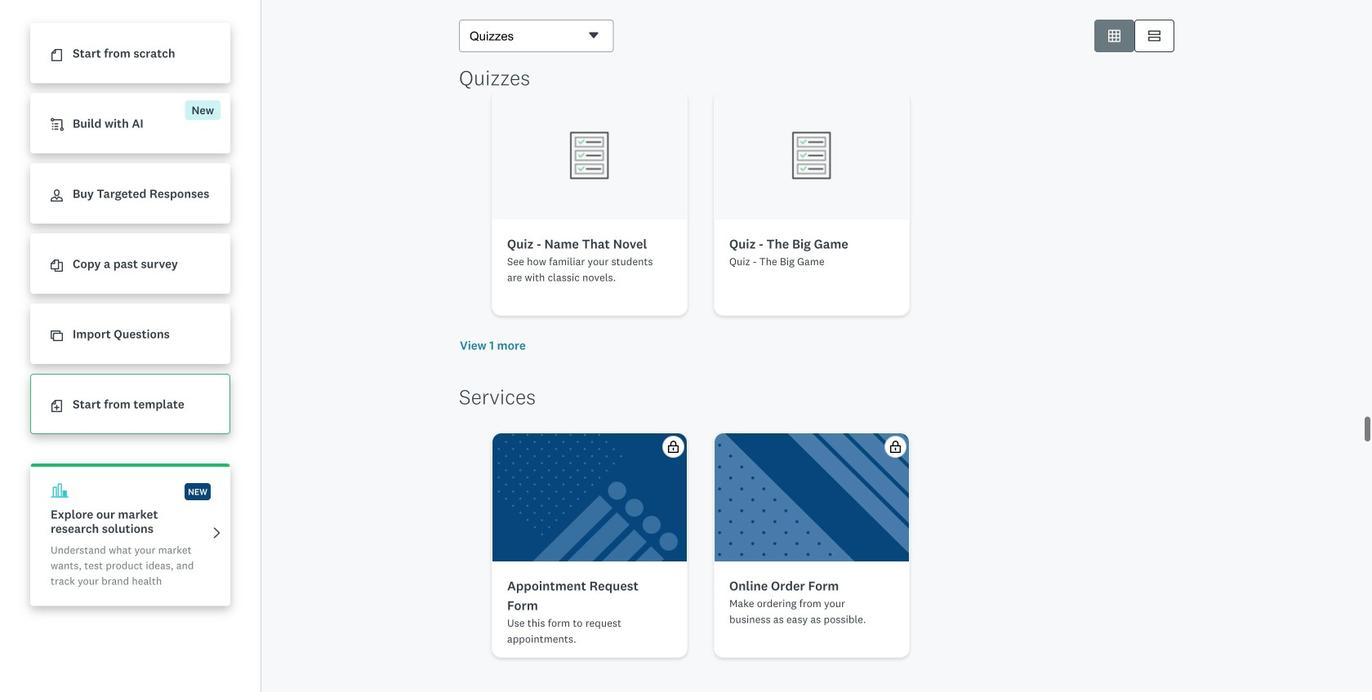 Task type: describe. For each thing, give the bounding box(es) containing it.
online order form image
[[715, 434, 910, 562]]

user image
[[51, 190, 63, 202]]

documentclone image
[[51, 260, 63, 272]]

clone image
[[51, 330, 63, 343]]

quiz - the big game image
[[786, 130, 838, 182]]

chevronright image
[[211, 528, 223, 540]]

document image
[[51, 49, 63, 61]]

appointment request form image
[[493, 434, 687, 562]]

lock image
[[668, 441, 680, 454]]



Task type: locate. For each thing, give the bounding box(es) containing it.
grid image
[[1109, 30, 1121, 42]]

textboxmultiple image
[[1149, 30, 1161, 42]]

lock image
[[890, 441, 902, 454]]

documentplus image
[[51, 401, 63, 413]]

quiz - name that novel image
[[564, 130, 616, 182]]



Task type: vqa. For each thing, say whether or not it's contained in the screenshot.
2nd Brand Logo from the top of the page
no



